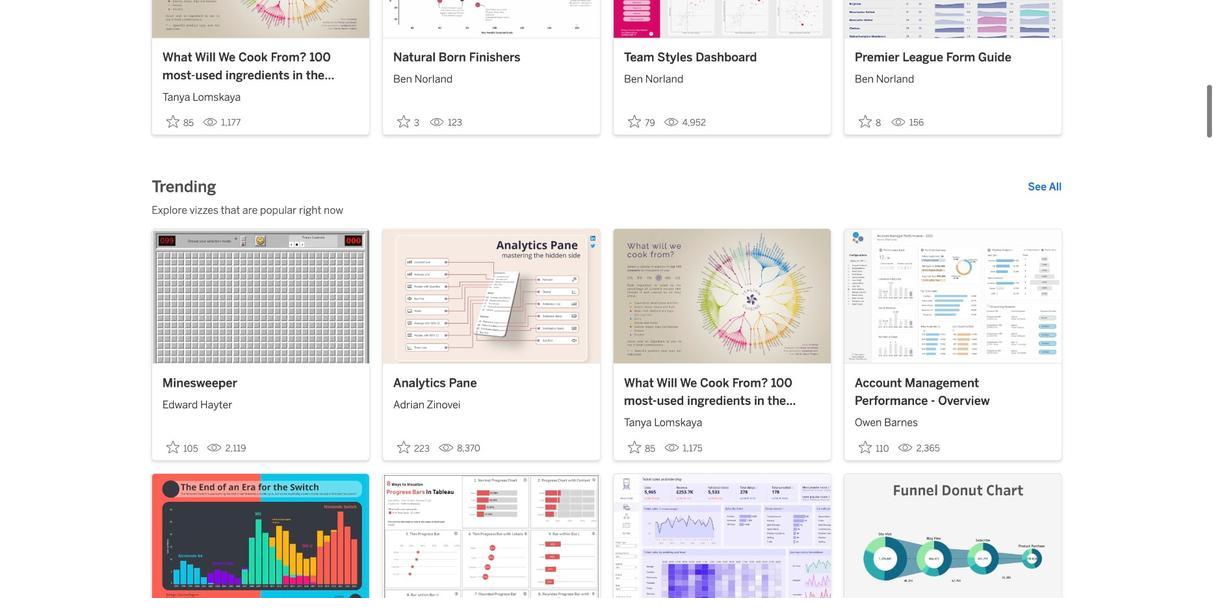 Task type: describe. For each thing, give the bounding box(es) containing it.
1 horizontal spatial add favorite image
[[628, 441, 641, 454]]

see all trending element
[[1028, 179, 1062, 195]]



Task type: locate. For each thing, give the bounding box(es) containing it.
add favorite image
[[166, 115, 179, 128], [628, 115, 641, 128], [166, 441, 179, 454], [397, 441, 410, 454], [859, 441, 872, 454]]

explore vizzes that are popular right now element
[[152, 203, 1062, 218]]

add favorite image
[[397, 115, 410, 128], [859, 115, 872, 128], [628, 441, 641, 454]]

Add Favorite button
[[162, 111, 198, 132], [393, 111, 425, 132], [624, 111, 659, 132], [855, 111, 886, 132], [162, 437, 202, 458], [393, 437, 434, 458], [624, 437, 659, 458], [855, 437, 893, 458]]

0 horizontal spatial add favorite image
[[397, 115, 410, 128]]

2 horizontal spatial add favorite image
[[859, 115, 872, 128]]

workbook thumbnail image
[[152, 0, 369, 38], [383, 0, 600, 38], [614, 0, 831, 38], [845, 0, 1062, 38], [152, 229, 369, 364], [383, 229, 600, 364], [614, 229, 831, 364], [845, 229, 1062, 364], [152, 474, 369, 598], [383, 474, 600, 598], [614, 474, 831, 598], [845, 474, 1062, 598]]

trending heading
[[152, 177, 216, 197]]



Task type: vqa. For each thing, say whether or not it's contained in the screenshot.
rightmost Add Favorite image
yes



